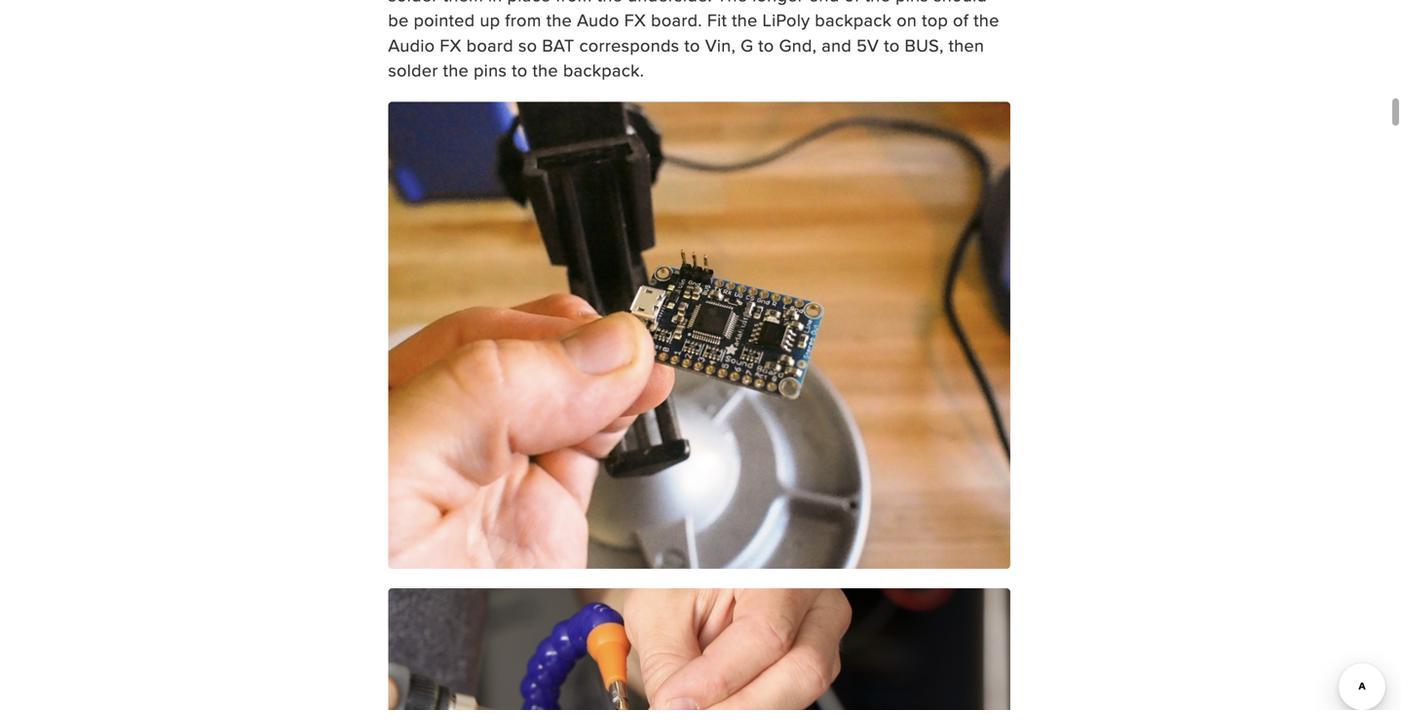 Task type: vqa. For each thing, say whether or not it's contained in the screenshot.
"Wig"
no



Task type: describe. For each thing, give the bounding box(es) containing it.
image: hacks_afchewcomp_v001_9100.jpg element
[[388, 588, 1011, 710]]



Task type: locate. For each thing, give the bounding box(es) containing it.
hacks_p6130319.jpg image
[[388, 102, 1011, 569]]



